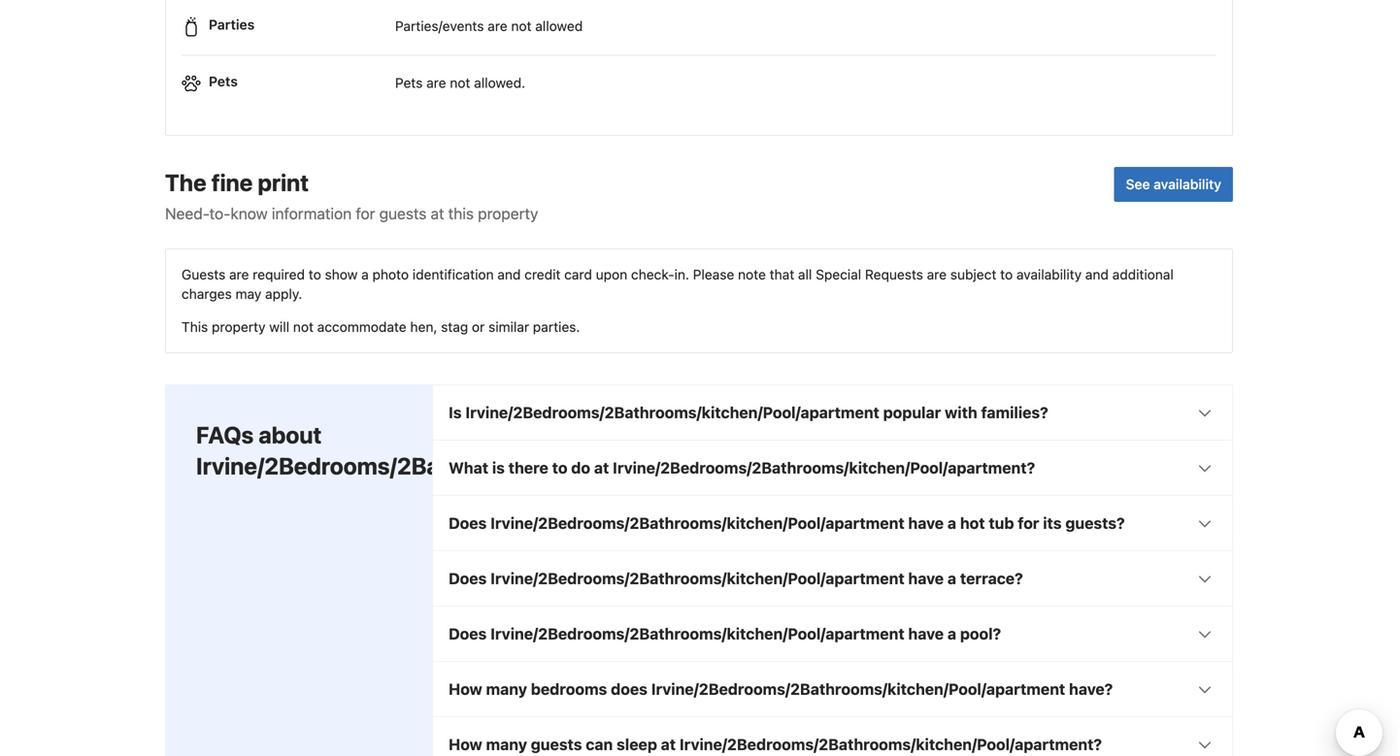 Task type: describe. For each thing, give the bounding box(es) containing it.
parties/events
[[395, 18, 484, 34]]

credit
[[525, 267, 561, 283]]

have for hot
[[909, 514, 944, 533]]

can
[[586, 736, 613, 754]]

hen,
[[410, 319, 438, 335]]

parties/events are not allowed
[[395, 18, 583, 34]]

parties
[[209, 17, 255, 33]]

all
[[799, 267, 812, 283]]

see availability
[[1126, 176, 1222, 192]]

identification
[[413, 267, 494, 283]]

parties.
[[533, 319, 580, 335]]

see
[[1126, 176, 1151, 192]]

2 horizontal spatial to
[[1001, 267, 1013, 283]]

not for allowed.
[[450, 75, 471, 91]]

accommodate
[[317, 319, 407, 335]]

a for does irvine/2bedrooms/2bathrooms/kitchen/pool/apartment have a hot tub for its guests?
[[948, 514, 957, 533]]

not for allowed
[[511, 18, 532, 34]]

what is there to do at irvine/2bedrooms/2bathrooms/kitchen/pool/apartment? button
[[433, 441, 1233, 495]]

fine
[[212, 169, 253, 196]]

a for does irvine/2bedrooms/2bathrooms/kitchen/pool/apartment have a terrace?
[[948, 570, 957, 588]]

1 and from the left
[[498, 267, 521, 283]]

0 horizontal spatial not
[[293, 319, 314, 335]]

to for irvine/2bedrooms/2bathrooms/kitchen/pool/apartment?
[[552, 459, 568, 477]]

irvine/2bedrooms/2bathrooms/kitchen/pool/apartment for does irvine/2bedrooms/2bathrooms/kitchen/pool/apartment have a pool?
[[491, 625, 905, 644]]

that
[[770, 267, 795, 283]]

how many guests can sleep at irvine/2bedrooms/2bathrooms/kitchen/pool/apartment? button
[[433, 718, 1233, 757]]

does for does irvine/2bedrooms/2bathrooms/kitchen/pool/apartment have a terrace?
[[449, 570, 487, 588]]

guests
[[182, 267, 226, 283]]

card
[[565, 267, 592, 283]]

how for how many guests can sleep at irvine/2bedrooms/2bathrooms/kitchen/pool/apartment?
[[449, 736, 483, 754]]

allowed
[[536, 18, 583, 34]]

a for does irvine/2bedrooms/2bathrooms/kitchen/pool/apartment have a pool?
[[948, 625, 957, 644]]

is
[[492, 459, 505, 477]]

see availability button
[[1115, 167, 1234, 202]]

how many bedrooms does irvine/2bedrooms/2bathrooms/kitchen/pool/apartment have?
[[449, 681, 1114, 699]]

required
[[253, 267, 305, 283]]

apply.
[[265, 286, 302, 302]]

pets for pets
[[209, 73, 238, 89]]

pets are not allowed.
[[395, 75, 526, 91]]

know
[[231, 205, 268, 223]]

popular
[[884, 404, 942, 422]]

sleep
[[617, 736, 658, 754]]

is irvine/2bedrooms/2bathrooms/kitchen/pool/apartment popular with families?
[[449, 404, 1049, 422]]

have for pool?
[[909, 625, 944, 644]]

does irvine/2bedrooms/2bathrooms/kitchen/pool/apartment have a terrace? button
[[433, 552, 1233, 606]]

what is there to do at irvine/2bedrooms/2bathrooms/kitchen/pool/apartment?
[[449, 459, 1036, 477]]

note
[[738, 267, 766, 283]]

this
[[448, 205, 474, 223]]

availability inside guests are required to show a photo identification and credit card upon check-in. please note that all special requests are subject to availability and additional charges may apply.
[[1017, 267, 1082, 283]]

at for there
[[594, 459, 609, 477]]

the fine print need-to-know information for guests at this property
[[165, 169, 539, 223]]

allowed.
[[474, 75, 526, 91]]

the
[[165, 169, 207, 196]]

irvine/2bedrooms/2bathrooms/kitchen/pool/apartment? for how many guests can sleep at irvine/2bedrooms/2bathrooms/kitchen/pool/apartment?
[[680, 736, 1103, 754]]

irvine/2bedrooms/2bathrooms/kitchen/pool/apartment for does irvine/2bedrooms/2bathrooms/kitchen/pool/apartment have a hot tub for its guests?
[[491, 514, 905, 533]]

does irvine/2bedrooms/2bathrooms/kitchen/pool/apartment have a pool?
[[449, 625, 1002, 644]]

what
[[449, 459, 489, 477]]

tub
[[989, 514, 1015, 533]]

charges
[[182, 286, 232, 302]]

for inside does irvine/2bedrooms/2bathrooms/kitchen/pool/apartment have a hot tub for its guests? dropdown button
[[1018, 514, 1040, 533]]

may
[[236, 286, 262, 302]]

does irvine/2bedrooms/2bathrooms/kitchen/pool/apartment have a pool? button
[[433, 607, 1233, 662]]

there
[[509, 459, 549, 477]]



Task type: locate. For each thing, give the bounding box(es) containing it.
this property will not accommodate hen, stag or similar parties.
[[182, 319, 580, 335]]

does irvine/2bedrooms/2bathrooms/kitchen/pool/apartment have a hot tub for its guests? button
[[433, 496, 1233, 551]]

pets down parties
[[209, 73, 238, 89]]

do
[[572, 459, 591, 477]]

many left can
[[486, 736, 527, 754]]

2 vertical spatial at
[[661, 736, 676, 754]]

0 vertical spatial for
[[356, 205, 375, 223]]

are up the allowed.
[[488, 18, 508, 34]]

to left show
[[309, 267, 321, 283]]

have left hot
[[909, 514, 944, 533]]

1 vertical spatial at
[[594, 459, 609, 477]]

1 vertical spatial irvine/2bedrooms/2bathrooms/kitchen/pool/apartment?
[[680, 736, 1103, 754]]

a right show
[[362, 267, 369, 283]]

1 vertical spatial many
[[486, 736, 527, 754]]

many
[[486, 681, 527, 699], [486, 736, 527, 754]]

to inside dropdown button
[[552, 459, 568, 477]]

1 vertical spatial for
[[1018, 514, 1040, 533]]

0 vertical spatial not
[[511, 18, 532, 34]]

a left pool?
[[948, 625, 957, 644]]

availability right see
[[1154, 176, 1222, 192]]

irvine/2bedrooms/2bathrooms/kitchen/pool/apartment? down how many bedrooms does irvine/2bedrooms/2bathrooms/kitchen/pool/apartment have? dropdown button
[[680, 736, 1103, 754]]

irvine/2bedrooms/2bathrooms/kitchen/pool/apartment up does irvine/2bedrooms/2bathrooms/kitchen/pool/apartment have a pool?
[[491, 570, 905, 588]]

irvine/2bedrooms/2bathrooms/kitchen/pool/apartment for does irvine/2bedrooms/2bathrooms/kitchen/pool/apartment have a terrace?
[[491, 570, 905, 588]]

or
[[472, 319, 485, 335]]

subject
[[951, 267, 997, 283]]

at inside the fine print need-to-know information for guests at this property
[[431, 205, 444, 223]]

print
[[258, 169, 309, 196]]

1 horizontal spatial and
[[1086, 267, 1109, 283]]

for
[[356, 205, 375, 223], [1018, 514, 1040, 533]]

many left bedrooms
[[486, 681, 527, 699]]

0 vertical spatial at
[[431, 205, 444, 223]]

upon
[[596, 267, 628, 283]]

0 horizontal spatial to
[[309, 267, 321, 283]]

does for does irvine/2bedrooms/2bathrooms/kitchen/pool/apartment have a pool?
[[449, 625, 487, 644]]

information
[[272, 205, 352, 223]]

availability right subject
[[1017, 267, 1082, 283]]

have for terrace?
[[909, 570, 944, 588]]

irvine/2bedrooms/2bathrooms/kitchen/pool/apartment? for what is there to do at irvine/2bedrooms/2bathrooms/kitchen/pool/apartment?
[[613, 459, 1036, 477]]

1 vertical spatial guests
[[531, 736, 582, 754]]

please
[[693, 267, 735, 283]]

guests?
[[1066, 514, 1126, 533]]

terrace?
[[961, 570, 1024, 588]]

irvine/2bedrooms/2bathrooms/kitchen/pool/apartment? up does irvine/2bedrooms/2bathrooms/kitchen/pool/apartment have a hot tub for its guests? dropdown button
[[613, 459, 1036, 477]]

for left its
[[1018, 514, 1040, 533]]

irvine/2bedrooms/2bathrooms/kitchen/pool/apartment
[[466, 404, 880, 422], [491, 514, 905, 533], [491, 570, 905, 588], [491, 625, 905, 644], [652, 681, 1066, 699]]

to-
[[209, 205, 231, 223]]

1 have from the top
[[909, 514, 944, 533]]

pets for pets are not allowed.
[[395, 75, 423, 91]]

availability inside button
[[1154, 176, 1222, 192]]

in.
[[675, 267, 690, 283]]

1 horizontal spatial for
[[1018, 514, 1040, 533]]

irvine/2bedrooms/2bathrooms/kitchen/pool/apartment? inside what is there to do at irvine/2bedrooms/2bathrooms/kitchen/pool/apartment? dropdown button
[[613, 459, 1036, 477]]

property
[[478, 205, 539, 223], [212, 319, 266, 335]]

is irvine/2bedrooms/2bathrooms/kitchen/pool/apartment popular with families? button
[[433, 386, 1233, 440]]

not left the allowed.
[[450, 75, 471, 91]]

and left credit
[[498, 267, 521, 283]]

not left allowed
[[511, 18, 532, 34]]

1 horizontal spatial availability
[[1154, 176, 1222, 192]]

0 horizontal spatial guests
[[379, 205, 427, 223]]

1 vertical spatial have
[[909, 570, 944, 588]]

to
[[309, 267, 321, 283], [1001, 267, 1013, 283], [552, 459, 568, 477]]

at right sleep at bottom
[[661, 736, 676, 754]]

have?
[[1070, 681, 1114, 699]]

a
[[362, 267, 369, 283], [948, 514, 957, 533], [948, 570, 957, 588], [948, 625, 957, 644]]

1 vertical spatial property
[[212, 319, 266, 335]]

additional
[[1113, 267, 1174, 283]]

irvine/2bedrooms/2bathrooms/kitchen/pool/apartment up does irvine/2bedrooms/2bathrooms/kitchen/pool/apartment have a terrace?
[[491, 514, 905, 533]]

0 horizontal spatial property
[[212, 319, 266, 335]]

1 many from the top
[[486, 681, 527, 699]]

0 horizontal spatial at
[[431, 205, 444, 223]]

at for guests
[[661, 736, 676, 754]]

how for how many bedrooms does irvine/2bedrooms/2bathrooms/kitchen/pool/apartment have?
[[449, 681, 483, 699]]

1 vertical spatial not
[[450, 75, 471, 91]]

1 horizontal spatial guests
[[531, 736, 582, 754]]

guests
[[379, 205, 427, 223], [531, 736, 582, 754]]

not
[[511, 18, 532, 34], [450, 75, 471, 91], [293, 319, 314, 335]]

a left hot
[[948, 514, 957, 533]]

have left the terrace?
[[909, 570, 944, 588]]

0 vertical spatial does
[[449, 514, 487, 533]]

pets
[[209, 73, 238, 89], [395, 75, 423, 91]]

property down may
[[212, 319, 266, 335]]

1 vertical spatial availability
[[1017, 267, 1082, 283]]

how many bedrooms does irvine/2bedrooms/2bathrooms/kitchen/pool/apartment have? button
[[433, 663, 1233, 717]]

at left this
[[431, 205, 444, 223]]

stag
[[441, 319, 468, 335]]

for inside the fine print need-to-know information for guests at this property
[[356, 205, 375, 223]]

guests inside dropdown button
[[531, 736, 582, 754]]

2 and from the left
[[1086, 267, 1109, 283]]

are
[[488, 18, 508, 34], [427, 75, 446, 91], [229, 267, 249, 283], [927, 267, 947, 283]]

at right the do
[[594, 459, 609, 477]]

hot
[[961, 514, 986, 533]]

to left the do
[[552, 459, 568, 477]]

does for does irvine/2bedrooms/2bathrooms/kitchen/pool/apartment have a hot tub for its guests?
[[449, 514, 487, 533]]

0 vertical spatial have
[[909, 514, 944, 533]]

irvine/2bedrooms/2bathrooms/kitchen/pool/apartment? inside how many guests can sleep at irvine/2bedrooms/2bathrooms/kitchen/pool/apartment? dropdown button
[[680, 736, 1103, 754]]

0 horizontal spatial availability
[[1017, 267, 1082, 283]]

to for photo
[[309, 267, 321, 283]]

bedrooms
[[531, 681, 607, 699]]

photo
[[373, 267, 409, 283]]

property right this
[[478, 205, 539, 223]]

guests left can
[[531, 736, 582, 754]]

property inside the fine print need-to-know information for guests at this property
[[478, 205, 539, 223]]

0 vertical spatial how
[[449, 681, 483, 699]]

2 horizontal spatial at
[[661, 736, 676, 754]]

will
[[269, 319, 290, 335]]

many for guests
[[486, 736, 527, 754]]

pool?
[[961, 625, 1002, 644]]

1 does from the top
[[449, 514, 487, 533]]

for right information
[[356, 205, 375, 223]]

2 have from the top
[[909, 570, 944, 588]]

guests are required to show a photo identification and credit card upon check-in. please note that all special requests are subject to availability and additional charges may apply.
[[182, 267, 1174, 302]]

1 vertical spatial how
[[449, 736, 483, 754]]

need-
[[165, 205, 209, 223]]

not right will
[[293, 319, 314, 335]]

0 horizontal spatial and
[[498, 267, 521, 283]]

2 horizontal spatial not
[[511, 18, 532, 34]]

irvine/2bedrooms/2bathrooms/kitchen/pool/apartment for is irvine/2bedrooms/2bathrooms/kitchen/pool/apartment popular with families?
[[466, 404, 880, 422]]

are for pets
[[427, 75, 446, 91]]

are for parties/events
[[488, 18, 508, 34]]

irvine/2bedrooms/2bathrooms/kitchen/pool/apartment up what is there to do at irvine/2bedrooms/2bathrooms/kitchen/pool/apartment?
[[466, 404, 880, 422]]

2 vertical spatial have
[[909, 625, 944, 644]]

how
[[449, 681, 483, 699], [449, 736, 483, 754]]

2 vertical spatial does
[[449, 625, 487, 644]]

2 how from the top
[[449, 736, 483, 754]]

a left the terrace?
[[948, 570, 957, 588]]

irvine/2bedrooms/2bathrooms/kitchen/pool/apartment up how many guests can sleep at irvine/2bedrooms/2bathrooms/kitchen/pool/apartment? dropdown button
[[652, 681, 1066, 699]]

1 horizontal spatial pets
[[395, 75, 423, 91]]

families?
[[982, 404, 1049, 422]]

guests inside the fine print need-to-know information for guests at this property
[[379, 205, 427, 223]]

and
[[498, 267, 521, 283], [1086, 267, 1109, 283]]

irvine/2bedrooms/2bathrooms/kitchen/pool/apartment down does irvine/2bedrooms/2bathrooms/kitchen/pool/apartment have a terrace?
[[491, 625, 905, 644]]

requests
[[865, 267, 924, 283]]

irvine/2bedrooms/2bathrooms/kitchen/pool/apartment?
[[613, 459, 1036, 477], [680, 736, 1103, 754]]

show
[[325, 267, 358, 283]]

2 does from the top
[[449, 570, 487, 588]]

2 vertical spatial not
[[293, 319, 314, 335]]

does irvine/2bedrooms/2bathrooms/kitchen/pool/apartment have a terrace?
[[449, 570, 1024, 588]]

guests left this
[[379, 205, 427, 223]]

2 many from the top
[[486, 736, 527, 754]]

accordion control element
[[432, 385, 1234, 757]]

its
[[1044, 514, 1062, 533]]

0 vertical spatial guests
[[379, 205, 427, 223]]

0 vertical spatial many
[[486, 681, 527, 699]]

how many guests can sleep at irvine/2bedrooms/2bathrooms/kitchen/pool/apartment?
[[449, 736, 1103, 754]]

does irvine/2bedrooms/2bathrooms/kitchen/pool/apartment have a hot tub for its guests?
[[449, 514, 1126, 533]]

availability
[[1154, 176, 1222, 192], [1017, 267, 1082, 283]]

0 vertical spatial property
[[478, 205, 539, 223]]

have
[[909, 514, 944, 533], [909, 570, 944, 588], [909, 625, 944, 644]]

1 horizontal spatial property
[[478, 205, 539, 223]]

1 horizontal spatial at
[[594, 459, 609, 477]]

are left subject
[[927, 267, 947, 283]]

at inside dropdown button
[[594, 459, 609, 477]]

0 vertical spatial availability
[[1154, 176, 1222, 192]]

this
[[182, 319, 208, 335]]

1 vertical spatial does
[[449, 570, 487, 588]]

3 does from the top
[[449, 625, 487, 644]]

are up may
[[229, 267, 249, 283]]

at inside dropdown button
[[661, 736, 676, 754]]

0 vertical spatial irvine/2bedrooms/2bathrooms/kitchen/pool/apartment?
[[613, 459, 1036, 477]]

have left pool?
[[909, 625, 944, 644]]

1 horizontal spatial to
[[552, 459, 568, 477]]

are for guests
[[229, 267, 249, 283]]

many for bedrooms
[[486, 681, 527, 699]]

1 horizontal spatial not
[[450, 75, 471, 91]]

does
[[611, 681, 648, 699]]

and left additional
[[1086, 267, 1109, 283]]

a inside guests are required to show a photo identification and credit card upon check-in. please note that all special requests are subject to availability and additional charges may apply.
[[362, 267, 369, 283]]

does
[[449, 514, 487, 533], [449, 570, 487, 588], [449, 625, 487, 644]]

similar
[[489, 319, 529, 335]]

is
[[449, 404, 462, 422]]

0 horizontal spatial pets
[[209, 73, 238, 89]]

1 how from the top
[[449, 681, 483, 699]]

check-
[[631, 267, 675, 283]]

0 horizontal spatial for
[[356, 205, 375, 223]]

with
[[945, 404, 978, 422]]

are down parties/events
[[427, 75, 446, 91]]

special
[[816, 267, 862, 283]]

pets down parties/events
[[395, 75, 423, 91]]

to right subject
[[1001, 267, 1013, 283]]

at
[[431, 205, 444, 223], [594, 459, 609, 477], [661, 736, 676, 754]]

3 have from the top
[[909, 625, 944, 644]]



Task type: vqa. For each thing, say whether or not it's contained in the screenshot.
to related to photo
yes



